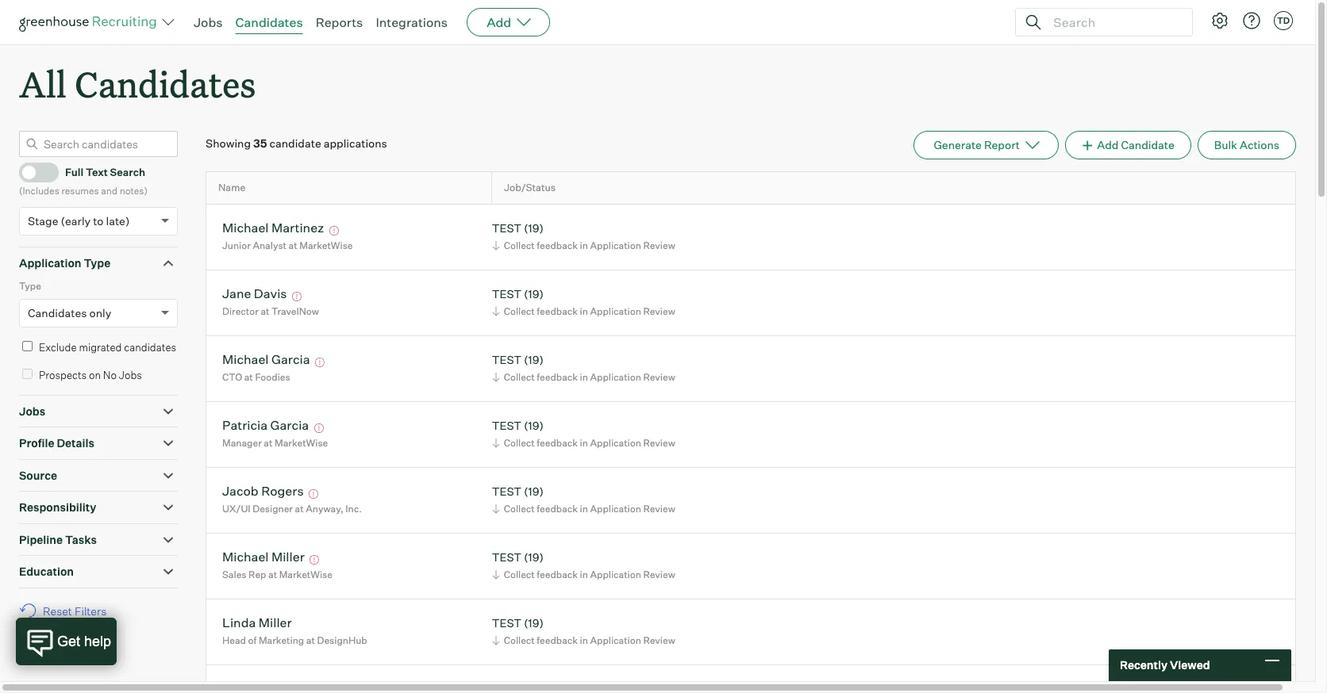 Task type: describe. For each thing, give the bounding box(es) containing it.
reset filters button
[[19, 597, 115, 626]]

collect feedback in application review link for michael martinez
[[490, 238, 680, 253]]

7 collect from the top
[[504, 635, 535, 647]]

Prospects on No Jobs checkbox
[[22, 369, 33, 380]]

jacob rogers link
[[222, 483, 304, 502]]

test (19) collect feedback in application review for michael miller
[[492, 551, 676, 581]]

exclude migrated candidates
[[39, 341, 176, 354]]

(early
[[61, 214, 91, 228]]

ux/ui designer at anyway, inc.
[[222, 504, 362, 515]]

(19) for michael garcia
[[524, 353, 544, 367]]

test (19) collect feedback in application review for patricia garcia
[[492, 419, 676, 450]]

candidate
[[270, 137, 321, 150]]

in for michael garcia
[[580, 372, 588, 384]]

head
[[222, 635, 246, 647]]

michael garcia link
[[222, 352, 310, 370]]

(19) for michael martinez
[[524, 221, 544, 235]]

marketwise for martinez
[[300, 240, 353, 252]]

showing
[[206, 137, 251, 150]]

patricia garcia link
[[222, 417, 309, 436]]

jane
[[222, 286, 251, 301]]

manager
[[222, 438, 262, 450]]

linda miller head of marketing at designhub
[[222, 615, 367, 647]]

migrated
[[79, 341, 122, 354]]

sales
[[222, 569, 247, 581]]

all
[[19, 60, 67, 107]]

linda miller link
[[222, 615, 292, 633]]

(19) for jacob rogers
[[524, 485, 544, 498]]

(19) for jane davis
[[524, 287, 544, 301]]

collect feedback in application review link for patricia garcia
[[490, 436, 680, 451]]

7 (19) from the top
[[524, 617, 544, 630]]

application for michael miller
[[590, 569, 641, 581]]

on
[[89, 369, 101, 382]]

jobs link
[[194, 14, 223, 30]]

junior analyst at marketwise
[[222, 240, 353, 252]]

no
[[103, 369, 117, 382]]

stage (early to late)
[[28, 214, 130, 228]]

recently viewed
[[1120, 659, 1211, 673]]

test (19) collect feedback in application review for jacob rogers
[[492, 485, 676, 515]]

test for jane davis
[[492, 287, 522, 301]]

davis
[[254, 286, 287, 301]]

prospects on no jobs
[[39, 369, 142, 382]]

review for jane davis
[[644, 306, 676, 318]]

feedback for jacob rogers
[[537, 504, 578, 515]]

collect for jane davis
[[504, 306, 535, 318]]

at right cto
[[244, 372, 253, 384]]

of
[[248, 635, 257, 647]]

profile
[[19, 437, 54, 450]]

test for jacob rogers
[[492, 485, 522, 498]]

test for michael martinez
[[492, 221, 522, 235]]

td button
[[1271, 8, 1297, 33]]

bulk actions link
[[1198, 131, 1297, 160]]

michael for michael martinez
[[222, 220, 269, 236]]

add button
[[467, 8, 550, 37]]

jane davis has been in application review for more than 5 days image
[[290, 292, 304, 301]]

stage (early to late) option
[[28, 214, 130, 228]]

michael martinez has been in application review for more than 5 days image
[[327, 226, 341, 236]]

sales rep at marketwise
[[222, 569, 333, 581]]

feedback for michael garcia
[[537, 372, 578, 384]]

feedback for jane davis
[[537, 306, 578, 318]]

prospects
[[39, 369, 87, 382]]

source
[[19, 469, 57, 483]]

pipeline tasks
[[19, 533, 97, 547]]

jane davis link
[[222, 286, 287, 304]]

bulk actions
[[1215, 138, 1280, 152]]

test for michael miller
[[492, 551, 522, 564]]

miller for michael
[[272, 549, 305, 565]]

add candidate link
[[1066, 131, 1192, 160]]

cto at foodies
[[222, 372, 290, 384]]

add for add candidate
[[1098, 138, 1119, 152]]

application type
[[19, 256, 111, 270]]

candidates for candidates
[[235, 14, 303, 30]]

application for jane davis
[[590, 306, 641, 318]]

designhub
[[317, 635, 367, 647]]

michael garcia has been in application review for more than 5 days image
[[313, 358, 327, 367]]

Exclude migrated candidates checkbox
[[22, 341, 33, 352]]

generate report button
[[914, 131, 1059, 160]]

michael garcia
[[222, 352, 310, 367]]

michael miller
[[222, 549, 305, 565]]

patricia
[[222, 417, 268, 433]]

test (19) collect feedback in application review for michael garcia
[[492, 353, 676, 384]]

showing 35 candidate applications
[[206, 137, 387, 150]]

martinez
[[272, 220, 324, 236]]

actions
[[1240, 138, 1280, 152]]

add candidate
[[1098, 138, 1175, 152]]

filters
[[75, 605, 107, 618]]

michael miller has been in application review for more than 5 days image
[[308, 556, 322, 565]]

director at travelnow
[[222, 306, 319, 318]]

add for add
[[487, 14, 512, 30]]

and
[[101, 185, 118, 197]]

candidates link
[[235, 14, 303, 30]]

job/status
[[504, 182, 556, 194]]

7 in from the top
[[580, 635, 588, 647]]

in for michael martinez
[[580, 240, 588, 252]]

resumes
[[61, 185, 99, 197]]

feedback for patricia garcia
[[537, 438, 578, 450]]

candidates for candidates only
[[28, 306, 87, 320]]

Search text field
[[1050, 11, 1178, 34]]

35
[[253, 137, 267, 150]]

details
[[57, 437, 94, 450]]

td button
[[1274, 11, 1293, 30]]

jacob
[[222, 483, 259, 499]]

analyst
[[253, 240, 287, 252]]

1 vertical spatial marketwise
[[275, 438, 328, 450]]

only
[[89, 306, 111, 320]]

0 horizontal spatial type
[[19, 280, 41, 292]]

Search candidates field
[[19, 131, 178, 157]]

to
[[93, 214, 104, 228]]



Task type: vqa. For each thing, say whether or not it's contained in the screenshot.


Task type: locate. For each thing, give the bounding box(es) containing it.
at down the martinez
[[289, 240, 297, 252]]

5 feedback from the top
[[537, 504, 578, 515]]

3 michael from the top
[[222, 549, 269, 565]]

marketwise down patricia garcia has been in application review for more than 5 days icon
[[275, 438, 328, 450]]

3 test from the top
[[492, 353, 522, 367]]

4 review from the top
[[644, 438, 676, 450]]

3 review from the top
[[644, 372, 676, 384]]

5 collect from the top
[[504, 504, 535, 515]]

michael for michael miller
[[222, 549, 269, 565]]

collect feedback in application review link
[[490, 238, 680, 253], [490, 304, 680, 319], [490, 370, 680, 385], [490, 436, 680, 451], [490, 502, 680, 517], [490, 568, 680, 583], [490, 634, 680, 649]]

collect feedback in application review link for michael miller
[[490, 568, 680, 583]]

review for michael garcia
[[644, 372, 676, 384]]

pipeline
[[19, 533, 63, 547]]

garcia for michael garcia
[[272, 352, 310, 367]]

2 vertical spatial candidates
[[28, 306, 87, 320]]

notes)
[[120, 185, 148, 197]]

add inside add popup button
[[487, 14, 512, 30]]

4 (19) from the top
[[524, 419, 544, 432]]

(19) for michael miller
[[524, 551, 544, 564]]

travelnow
[[272, 306, 319, 318]]

6 (19) from the top
[[524, 551, 544, 564]]

review for patricia garcia
[[644, 438, 676, 450]]

michael
[[222, 220, 269, 236], [222, 352, 269, 367], [222, 549, 269, 565]]

full text search (includes resumes and notes)
[[19, 166, 148, 197]]

review
[[644, 240, 676, 252], [644, 306, 676, 318], [644, 372, 676, 384], [644, 438, 676, 450], [644, 504, 676, 515], [644, 569, 676, 581], [644, 635, 676, 647]]

review for michael miller
[[644, 569, 676, 581]]

applications
[[324, 137, 387, 150]]

feedback
[[537, 240, 578, 252], [537, 306, 578, 318], [537, 372, 578, 384], [537, 438, 578, 450], [537, 504, 578, 515], [537, 569, 578, 581], [537, 635, 578, 647]]

tasks
[[65, 533, 97, 547]]

3 collect from the top
[[504, 372, 535, 384]]

2 vertical spatial marketwise
[[279, 569, 333, 581]]

1 (19) from the top
[[524, 221, 544, 235]]

jobs right no at the bottom of the page
[[119, 369, 142, 382]]

bulk
[[1215, 138, 1238, 152]]

5 in from the top
[[580, 504, 588, 515]]

0 vertical spatial candidates
[[235, 14, 303, 30]]

(19)
[[524, 221, 544, 235], [524, 287, 544, 301], [524, 353, 544, 367], [524, 419, 544, 432], [524, 485, 544, 498], [524, 551, 544, 564], [524, 617, 544, 630]]

miller
[[272, 549, 305, 565], [259, 615, 292, 631]]

add
[[487, 14, 512, 30], [1098, 138, 1119, 152]]

michael up junior
[[222, 220, 269, 236]]

candidate reports are now available! apply filters and select "view in app" element
[[914, 131, 1059, 160]]

michael miller link
[[222, 549, 305, 567]]

test
[[492, 221, 522, 235], [492, 287, 522, 301], [492, 353, 522, 367], [492, 419, 522, 432], [492, 485, 522, 498], [492, 551, 522, 564], [492, 617, 522, 630]]

generate
[[934, 138, 982, 152]]

candidate
[[1122, 138, 1175, 152]]

2 review from the top
[[644, 306, 676, 318]]

0 vertical spatial michael
[[222, 220, 269, 236]]

search
[[110, 166, 145, 179]]

test (19) collect feedback in application review for jane davis
[[492, 287, 676, 318]]

all candidates
[[19, 60, 256, 107]]

2 vertical spatial michael
[[222, 549, 269, 565]]

manager at marketwise
[[222, 438, 328, 450]]

1 michael from the top
[[222, 220, 269, 236]]

collect feedback in application review link for jane davis
[[490, 304, 680, 319]]

miller inside linda miller head of marketing at designhub
[[259, 615, 292, 631]]

candidates up exclude
[[28, 306, 87, 320]]

michael martinez
[[222, 220, 324, 236]]

5 test from the top
[[492, 485, 522, 498]]

review for jacob rogers
[[644, 504, 676, 515]]

application for jacob rogers
[[590, 504, 641, 515]]

5 review from the top
[[644, 504, 676, 515]]

anyway,
[[306, 504, 344, 515]]

responsibility
[[19, 501, 96, 515]]

test (19) collect feedback in application review for michael martinez
[[492, 221, 676, 252]]

jane davis
[[222, 286, 287, 301]]

1 feedback from the top
[[537, 240, 578, 252]]

4 in from the top
[[580, 438, 588, 450]]

patricia garcia
[[222, 417, 309, 433]]

1 in from the top
[[580, 240, 588, 252]]

miller for linda
[[259, 615, 292, 631]]

1 test from the top
[[492, 221, 522, 235]]

ux/ui
[[222, 504, 251, 515]]

5 collect feedback in application review link from the top
[[490, 502, 680, 517]]

type down to
[[84, 256, 111, 270]]

6 collect from the top
[[504, 569, 535, 581]]

6 test (19) collect feedback in application review from the top
[[492, 551, 676, 581]]

foodies
[[255, 372, 290, 384]]

2 collect from the top
[[504, 306, 535, 318]]

0 horizontal spatial jobs
[[19, 405, 45, 418]]

in for jacob rogers
[[580, 504, 588, 515]]

6 collect feedback in application review link from the top
[[490, 568, 680, 583]]

(19) for patricia garcia
[[524, 419, 544, 432]]

4 feedback from the top
[[537, 438, 578, 450]]

3 test (19) collect feedback in application review from the top
[[492, 353, 676, 384]]

jobs up profile
[[19, 405, 45, 418]]

type element
[[19, 279, 178, 339]]

candidates down jobs "link"
[[75, 60, 256, 107]]

reset filters
[[43, 605, 107, 618]]

3 in from the top
[[580, 372, 588, 384]]

1 collect from the top
[[504, 240, 535, 252]]

1 review from the top
[[644, 240, 676, 252]]

marketing
[[259, 635, 304, 647]]

td
[[1277, 15, 1290, 26]]

0 vertical spatial garcia
[[272, 352, 310, 367]]

1 collect feedback in application review link from the top
[[490, 238, 680, 253]]

greenhouse recruiting image
[[19, 13, 162, 32]]

1 vertical spatial miller
[[259, 615, 292, 631]]

1 test (19) collect feedback in application review from the top
[[492, 221, 676, 252]]

education
[[19, 566, 74, 579]]

viewed
[[1170, 659, 1211, 673]]

marketwise for miller
[[279, 569, 333, 581]]

1 vertical spatial garcia
[[270, 417, 309, 433]]

jacob rogers
[[222, 483, 304, 499]]

generate report
[[934, 138, 1020, 152]]

name
[[218, 182, 246, 194]]

0 horizontal spatial add
[[487, 14, 512, 30]]

collect
[[504, 240, 535, 252], [504, 306, 535, 318], [504, 372, 535, 384], [504, 438, 535, 450], [504, 504, 535, 515], [504, 569, 535, 581], [504, 635, 535, 647]]

checkmark image
[[26, 166, 38, 177]]

linda
[[222, 615, 256, 631]]

integrations link
[[376, 14, 448, 30]]

4 test (19) collect feedback in application review from the top
[[492, 419, 676, 450]]

5 test (19) collect feedback in application review from the top
[[492, 485, 676, 515]]

at down rogers
[[295, 504, 304, 515]]

reset
[[43, 605, 72, 618]]

application for michael martinez
[[590, 240, 641, 252]]

4 collect from the top
[[504, 438, 535, 450]]

0 vertical spatial marketwise
[[300, 240, 353, 252]]

michael up sales
[[222, 549, 269, 565]]

text
[[86, 166, 108, 179]]

collect for michael garcia
[[504, 372, 535, 384]]

0 vertical spatial miller
[[272, 549, 305, 565]]

1 vertical spatial add
[[1098, 138, 1119, 152]]

reports link
[[316, 14, 363, 30]]

application for michael garcia
[[590, 372, 641, 384]]

at
[[289, 240, 297, 252], [261, 306, 270, 318], [244, 372, 253, 384], [264, 438, 273, 450], [295, 504, 304, 515], [268, 569, 277, 581], [306, 635, 315, 647]]

profile details
[[19, 437, 94, 450]]

type down the application type
[[19, 280, 41, 292]]

miller up "sales rep at marketwise"
[[272, 549, 305, 565]]

inc.
[[346, 504, 362, 515]]

7 feedback from the top
[[537, 635, 578, 647]]

1 vertical spatial type
[[19, 280, 41, 292]]

collect for michael martinez
[[504, 240, 535, 252]]

junior
[[222, 240, 251, 252]]

test for patricia garcia
[[492, 419, 522, 432]]

at down davis
[[261, 306, 270, 318]]

0 vertical spatial add
[[487, 14, 512, 30]]

application
[[590, 240, 641, 252], [19, 256, 81, 270], [590, 306, 641, 318], [590, 372, 641, 384], [590, 438, 641, 450], [590, 504, 641, 515], [590, 569, 641, 581], [590, 635, 641, 647]]

recently
[[1120, 659, 1168, 673]]

candidates right jobs "link"
[[235, 14, 303, 30]]

late)
[[106, 214, 130, 228]]

2 horizontal spatial jobs
[[194, 14, 223, 30]]

6 review from the top
[[644, 569, 676, 581]]

2 in from the top
[[580, 306, 588, 318]]

7 test (19) collect feedback in application review from the top
[[492, 617, 676, 647]]

6 feedback from the top
[[537, 569, 578, 581]]

candidates inside type element
[[28, 306, 87, 320]]

1 horizontal spatial jobs
[[119, 369, 142, 382]]

1 horizontal spatial add
[[1098, 138, 1119, 152]]

michael up cto at foodies
[[222, 352, 269, 367]]

2 feedback from the top
[[537, 306, 578, 318]]

marketwise down michael miller has been in application review for more than 5 days icon
[[279, 569, 333, 581]]

7 collect feedback in application review link from the top
[[490, 634, 680, 649]]

collect feedback in application review link for jacob rogers
[[490, 502, 680, 517]]

2 collect feedback in application review link from the top
[[490, 304, 680, 319]]

garcia up manager at marketwise
[[270, 417, 309, 433]]

3 feedback from the top
[[537, 372, 578, 384]]

1 vertical spatial candidates
[[75, 60, 256, 107]]

garcia
[[272, 352, 310, 367], [270, 417, 309, 433]]

6 test from the top
[[492, 551, 522, 564]]

2 (19) from the top
[[524, 287, 544, 301]]

michael for michael garcia
[[222, 352, 269, 367]]

at inside linda miller head of marketing at designhub
[[306, 635, 315, 647]]

jacob rogers has been in application review for more than 5 days image
[[307, 490, 321, 499]]

2 test from the top
[[492, 287, 522, 301]]

3 (19) from the top
[[524, 353, 544, 367]]

2 test (19) collect feedback in application review from the top
[[492, 287, 676, 318]]

at right 'marketing'
[[306, 635, 315, 647]]

stage
[[28, 214, 58, 228]]

at down the patricia garcia link
[[264, 438, 273, 450]]

candidates
[[235, 14, 303, 30], [75, 60, 256, 107], [28, 306, 87, 320]]

patricia garcia has been in application review for more than 5 days image
[[312, 424, 326, 433]]

garcia up foodies
[[272, 352, 310, 367]]

review for michael martinez
[[644, 240, 676, 252]]

exclude
[[39, 341, 77, 354]]

collect for patricia garcia
[[504, 438, 535, 450]]

candidates
[[124, 341, 176, 354]]

marketwise down michael martinez has been in application review for more than 5 days icon
[[300, 240, 353, 252]]

designer
[[253, 504, 293, 515]]

4 test from the top
[[492, 419, 522, 432]]

garcia for patricia garcia
[[270, 417, 309, 433]]

miller up 'marketing'
[[259, 615, 292, 631]]

jobs
[[194, 14, 223, 30], [119, 369, 142, 382], [19, 405, 45, 418]]

in for michael miller
[[580, 569, 588, 581]]

configure image
[[1211, 11, 1230, 30]]

7 test from the top
[[492, 617, 522, 630]]

director
[[222, 306, 259, 318]]

1 vertical spatial jobs
[[119, 369, 142, 382]]

jobs left candidates 'link'
[[194, 14, 223, 30]]

7 review from the top
[[644, 635, 676, 647]]

reports
[[316, 14, 363, 30]]

in for patricia garcia
[[580, 438, 588, 450]]

test for michael garcia
[[492, 353, 522, 367]]

1 horizontal spatial type
[[84, 256, 111, 270]]

5 (19) from the top
[[524, 485, 544, 498]]

integrations
[[376, 14, 448, 30]]

2 michael from the top
[[222, 352, 269, 367]]

in for jane davis
[[580, 306, 588, 318]]

(includes
[[19, 185, 59, 197]]

0 vertical spatial type
[[84, 256, 111, 270]]

application for patricia garcia
[[590, 438, 641, 450]]

add inside add candidate link
[[1098, 138, 1119, 152]]

candidates only option
[[28, 306, 111, 320]]

collect for michael miller
[[504, 569, 535, 581]]

4 collect feedback in application review link from the top
[[490, 436, 680, 451]]

0 vertical spatial jobs
[[194, 14, 223, 30]]

feedback for michael martinez
[[537, 240, 578, 252]]

collect feedback in application review link for michael garcia
[[490, 370, 680, 385]]

cto
[[222, 372, 242, 384]]

rogers
[[261, 483, 304, 499]]

candidates only
[[28, 306, 111, 320]]

report
[[985, 138, 1020, 152]]

feedback for michael miller
[[537, 569, 578, 581]]

collect for jacob rogers
[[504, 504, 535, 515]]

rep
[[249, 569, 266, 581]]

at right the rep
[[268, 569, 277, 581]]

michael martinez link
[[222, 220, 324, 238]]

2 vertical spatial jobs
[[19, 405, 45, 418]]

3 collect feedback in application review link from the top
[[490, 370, 680, 385]]

1 vertical spatial michael
[[222, 352, 269, 367]]

6 in from the top
[[580, 569, 588, 581]]



